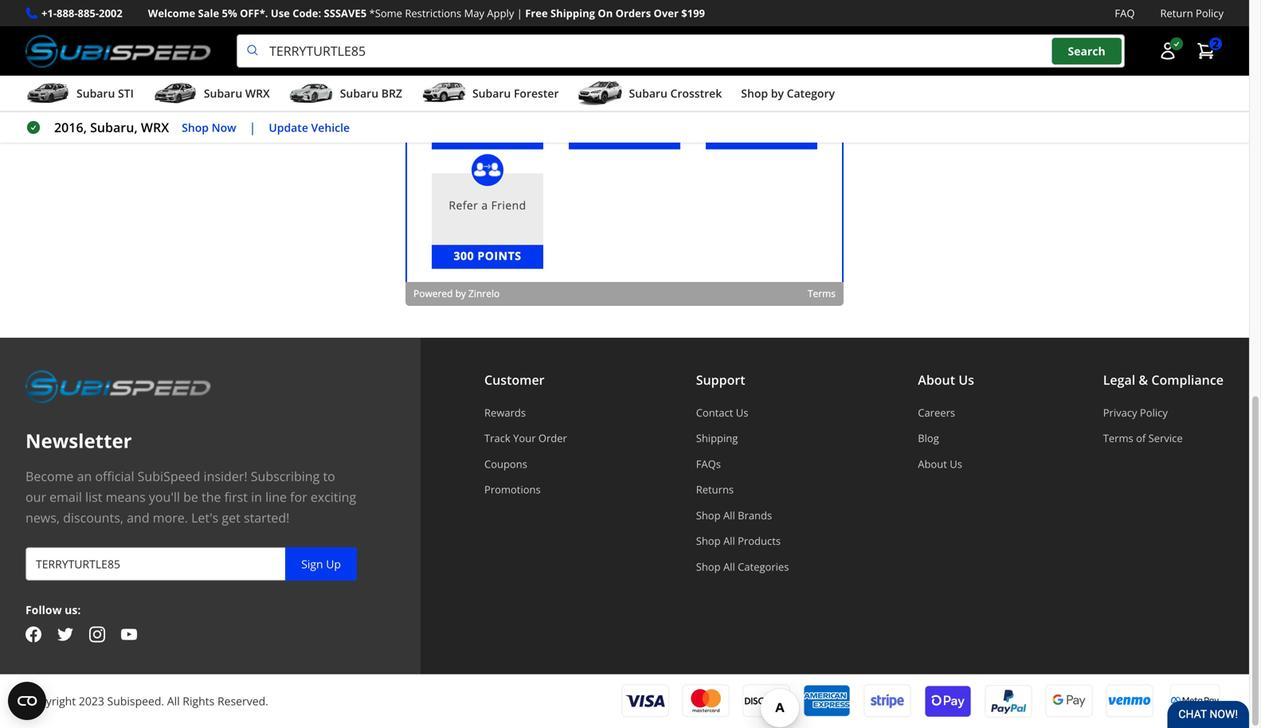 Task type: locate. For each thing, give the bounding box(es) containing it.
3 subaru from the left
[[340, 86, 379, 101]]

metapay image
[[1172, 697, 1219, 706]]

legal
[[1104, 371, 1136, 388]]

rewards
[[485, 406, 526, 420]]

support
[[696, 371, 746, 388]]

1 vertical spatial us
[[736, 406, 749, 420]]

contact
[[696, 406, 734, 420]]

+1-
[[41, 6, 57, 20]]

subaru for subaru brz
[[340, 86, 379, 101]]

us down blog link
[[950, 457, 963, 471]]

888-
[[57, 6, 78, 20]]

1 horizontal spatial policy
[[1196, 6, 1224, 20]]

1 vertical spatial about us
[[918, 457, 963, 471]]

faq link
[[1115, 5, 1135, 22]]

all for products
[[724, 534, 735, 548]]

shoppay image
[[925, 684, 972, 719]]

all left brands
[[724, 508, 735, 523]]

about us up "careers" link
[[918, 371, 975, 388]]

0 vertical spatial subispeed logo image
[[26, 34, 211, 68]]

brz
[[382, 86, 402, 101]]

all down shop all products
[[724, 560, 735, 574]]

your
[[513, 431, 536, 446]]

0 vertical spatial us
[[959, 371, 975, 388]]

1 vertical spatial about
[[918, 457, 948, 471]]

wrx up update
[[245, 86, 270, 101]]

coupons
[[485, 457, 528, 471]]

shipping left on
[[551, 6, 595, 20]]

shop all brands
[[696, 508, 772, 523]]

shop all categories
[[696, 560, 789, 574]]

category
[[787, 86, 835, 101]]

2 vertical spatial us
[[950, 457, 963, 471]]

official
[[95, 468, 134, 485]]

about down "blog"
[[918, 457, 948, 471]]

newsletter
[[26, 428, 132, 454]]

|
[[517, 6, 523, 20], [249, 119, 256, 136]]

about us
[[918, 371, 975, 388], [918, 457, 963, 471]]

policy up the 2
[[1196, 6, 1224, 20]]

instagram logo image
[[89, 627, 105, 643]]

shop inside dropdown button
[[741, 86, 768, 101]]

button image
[[1159, 42, 1178, 61]]

subaru forester
[[473, 86, 559, 101]]

subaru up now
[[204, 86, 242, 101]]

subaru for subaru sti
[[77, 86, 115, 101]]

amex image
[[803, 685, 851, 718]]

shop left 'by'
[[741, 86, 768, 101]]

1 vertical spatial |
[[249, 119, 256, 136]]

wrx down a subaru wrx thumbnail image
[[141, 119, 169, 136]]

policy
[[1196, 6, 1224, 20], [1141, 406, 1168, 420]]

all left rights
[[167, 694, 180, 709]]

copyright
[[26, 694, 76, 709]]

1 vertical spatial wrx
[[141, 119, 169, 136]]

about us down blog link
[[918, 457, 963, 471]]

1 vertical spatial subispeed logo image
[[26, 370, 211, 403]]

shop all categories link
[[696, 560, 789, 574]]

$199
[[682, 6, 705, 20]]

1 horizontal spatial shipping
[[696, 431, 738, 446]]

dialog
[[406, 0, 844, 306]]

off*.
[[240, 6, 268, 20]]

list
[[85, 488, 102, 506]]

youtube logo image
[[121, 627, 137, 643]]

0 vertical spatial |
[[517, 6, 523, 20]]

our
[[26, 488, 46, 506]]

about up "careers"
[[918, 371, 956, 388]]

twitter logo image
[[57, 627, 73, 643]]

shop down returns on the bottom of page
[[696, 508, 721, 523]]

0 vertical spatial shipping
[[551, 6, 595, 20]]

policy for return policy
[[1196, 6, 1224, 20]]

follow
[[26, 602, 62, 618]]

shop all products link
[[696, 534, 789, 548]]

+1-888-885-2002 link
[[41, 5, 123, 22]]

shipping down contact
[[696, 431, 738, 446]]

2 subaru from the left
[[204, 86, 242, 101]]

0 horizontal spatial shipping
[[551, 6, 595, 20]]

1 subaru from the left
[[77, 86, 115, 101]]

subaru right 'a subaru crosstrek thumbnail image'
[[629, 86, 668, 101]]

shop all products
[[696, 534, 781, 548]]

over
[[654, 6, 679, 20]]

5 subaru from the left
[[629, 86, 668, 101]]

1 subispeed logo image from the top
[[26, 34, 211, 68]]

for
[[290, 488, 307, 506]]

first
[[225, 488, 248, 506]]

search input field
[[237, 34, 1125, 68]]

subaru brz button
[[289, 79, 402, 111]]

0 vertical spatial policy
[[1196, 6, 1224, 20]]

0 vertical spatial wrx
[[245, 86, 270, 101]]

returns
[[696, 483, 734, 497]]

search
[[1068, 43, 1106, 58]]

mastercard image
[[682, 685, 730, 718]]

subaru left 'sti'
[[77, 86, 115, 101]]

the
[[202, 488, 221, 506]]

search button
[[1053, 38, 1122, 64]]

returns link
[[696, 483, 789, 497]]

discounts,
[[63, 509, 124, 526]]

subaru left the brz
[[340, 86, 379, 101]]

4 subaru from the left
[[473, 86, 511, 101]]

0 horizontal spatial policy
[[1141, 406, 1168, 420]]

become
[[26, 468, 74, 485]]

open widget image
[[8, 682, 46, 721]]

track your order link
[[485, 431, 567, 446]]

us up "careers" link
[[959, 371, 975, 388]]

sssave5
[[324, 6, 367, 20]]

1 vertical spatial policy
[[1141, 406, 1168, 420]]

legal & compliance
[[1104, 371, 1224, 388]]

us for about us "link"
[[950, 457, 963, 471]]

1 about from the top
[[918, 371, 956, 388]]

shop down shop all brands
[[696, 534, 721, 548]]

Enter your email text field
[[26, 547, 357, 581]]

subaru wrx button
[[153, 79, 270, 111]]

policy up terms of service link
[[1141, 406, 1168, 420]]

return
[[1161, 6, 1194, 20]]

rewards link
[[485, 406, 567, 420]]

stripe image
[[864, 685, 912, 718]]

let's
[[191, 509, 219, 526]]

customer
[[485, 371, 545, 388]]

line
[[266, 488, 287, 506]]

exciting
[[311, 488, 356, 506]]

welcome sale 5% off*. use code: sssave5 *some restrictions may apply | free shipping on orders over $199
[[148, 6, 705, 20]]

subispeed logo image up newsletter
[[26, 370, 211, 403]]

all down shop all brands
[[724, 534, 735, 548]]

a subaru sti thumbnail image image
[[26, 81, 70, 105]]

subaru for subaru forester
[[473, 86, 511, 101]]

visa image
[[622, 685, 670, 718]]

shop down shop all products
[[696, 560, 721, 574]]

885-
[[78, 6, 99, 20]]

shipping link
[[696, 431, 789, 446]]

0 vertical spatial about
[[918, 371, 956, 388]]

subispeed logo image
[[26, 34, 211, 68], [26, 370, 211, 403]]

shop for shop all categories
[[696, 560, 721, 574]]

1 horizontal spatial |
[[517, 6, 523, 20]]

return policy
[[1161, 6, 1224, 20]]

venmo image
[[1106, 684, 1154, 719]]

1 horizontal spatial wrx
[[245, 86, 270, 101]]

a subaru crosstrek thumbnail image image
[[578, 81, 623, 105]]

sign up
[[301, 557, 341, 572]]

subispeed logo image down 2002
[[26, 34, 211, 68]]

| right now
[[249, 119, 256, 136]]

shop
[[741, 86, 768, 101], [182, 120, 209, 135], [696, 508, 721, 523], [696, 534, 721, 548], [696, 560, 721, 574]]

get
[[222, 509, 241, 526]]

may
[[464, 6, 485, 20]]

us up shipping link
[[736, 406, 749, 420]]

subaru left the forester
[[473, 86, 511, 101]]

crosstrek
[[671, 86, 722, 101]]

about
[[918, 371, 956, 388], [918, 457, 948, 471]]

all for categories
[[724, 560, 735, 574]]

subaru for subaru wrx
[[204, 86, 242, 101]]

faq
[[1115, 6, 1135, 20]]

shop by category button
[[741, 79, 835, 111]]

all
[[724, 508, 735, 523], [724, 534, 735, 548], [724, 560, 735, 574], [167, 694, 180, 709]]

us:
[[65, 602, 81, 618]]

restrictions
[[405, 6, 462, 20]]

| left free
[[517, 6, 523, 20]]

0 vertical spatial about us
[[918, 371, 975, 388]]

sti
[[118, 86, 134, 101]]

shop left now
[[182, 120, 209, 135]]

subaru inside dropdown button
[[340, 86, 379, 101]]

shop for shop by category
[[741, 86, 768, 101]]

paypal image
[[985, 684, 1033, 719]]

careers
[[918, 406, 956, 420]]



Task type: describe. For each thing, give the bounding box(es) containing it.
privacy
[[1104, 406, 1138, 420]]

by
[[771, 86, 784, 101]]

to
[[323, 468, 335, 485]]

subaru forester button
[[422, 79, 559, 111]]

a subaru brz thumbnail image image
[[289, 81, 334, 105]]

rights
[[183, 694, 215, 709]]

code:
[[293, 6, 321, 20]]

subaru brz
[[340, 86, 402, 101]]

apply
[[487, 6, 514, 20]]

shop for shop all products
[[696, 534, 721, 548]]

*some
[[369, 6, 402, 20]]

us for contact us link
[[736, 406, 749, 420]]

sign
[[301, 557, 323, 572]]

categories
[[738, 560, 789, 574]]

wrx inside dropdown button
[[245, 86, 270, 101]]

free
[[525, 6, 548, 20]]

of
[[1137, 431, 1146, 446]]

copyright 2023 subispeed. all rights reserved.
[[26, 694, 268, 709]]

shop now link
[[182, 119, 236, 137]]

contact us
[[696, 406, 749, 420]]

all for brands
[[724, 508, 735, 523]]

2 subispeed logo image from the top
[[26, 370, 211, 403]]

2023
[[79, 694, 104, 709]]

in
[[251, 488, 262, 506]]

products
[[738, 534, 781, 548]]

subaru,
[[90, 119, 138, 136]]

vehicle
[[311, 120, 350, 135]]

sale
[[198, 6, 219, 20]]

email
[[50, 488, 82, 506]]

1 vertical spatial shipping
[[696, 431, 738, 446]]

a subaru forester thumbnail image image
[[422, 81, 466, 105]]

careers link
[[918, 406, 975, 420]]

on
[[598, 6, 613, 20]]

track
[[485, 431, 511, 446]]

&
[[1139, 371, 1149, 388]]

subaru sti
[[77, 86, 134, 101]]

subaru sti button
[[26, 79, 134, 111]]

2
[[1213, 36, 1219, 51]]

means
[[106, 488, 146, 506]]

subaru crosstrek button
[[578, 79, 722, 111]]

0 horizontal spatial wrx
[[141, 119, 169, 136]]

brands
[[738, 508, 772, 523]]

faqs
[[696, 457, 721, 471]]

become an official subispeed insider! subscribing to our email list means you'll be the first in line for exciting news, discounts, and more. let's get started!
[[26, 468, 356, 526]]

shop for shop all brands
[[696, 508, 721, 523]]

shop for shop now
[[182, 120, 209, 135]]

0 horizontal spatial |
[[249, 119, 256, 136]]

facebook logo image
[[26, 627, 41, 643]]

return policy link
[[1161, 5, 1224, 22]]

2 about us from the top
[[918, 457, 963, 471]]

contact us link
[[696, 406, 789, 420]]

subispeed.
[[107, 694, 164, 709]]

update vehicle
[[269, 120, 350, 135]]

terms of service link
[[1104, 431, 1224, 446]]

2 about from the top
[[918, 457, 948, 471]]

2002
[[99, 6, 123, 20]]

an
[[77, 468, 92, 485]]

2 button
[[1189, 35, 1224, 67]]

discover image
[[743, 685, 791, 718]]

privacy policy link
[[1104, 406, 1224, 420]]

follow us:
[[26, 602, 81, 618]]

+1-888-885-2002
[[41, 6, 123, 20]]

shop all brands link
[[696, 508, 789, 523]]

welcome
[[148, 6, 195, 20]]

subscribing
[[251, 468, 320, 485]]

terms
[[1104, 431, 1134, 446]]

update vehicle button
[[269, 119, 350, 137]]

coupons link
[[485, 457, 567, 471]]

about us link
[[918, 457, 975, 471]]

started!
[[244, 509, 290, 526]]

service
[[1149, 431, 1183, 446]]

2016,
[[54, 119, 87, 136]]

use
[[271, 6, 290, 20]]

1 about us from the top
[[918, 371, 975, 388]]

faqs link
[[696, 457, 789, 471]]

order
[[539, 431, 567, 446]]

subaru for subaru crosstrek
[[629, 86, 668, 101]]

sign up button
[[285, 547, 357, 581]]

up
[[326, 557, 341, 572]]

policy for privacy policy
[[1141, 406, 1168, 420]]

be
[[183, 488, 198, 506]]

privacy policy
[[1104, 406, 1168, 420]]

compliance
[[1152, 371, 1224, 388]]

shop by category
[[741, 86, 835, 101]]

news,
[[26, 509, 60, 526]]

you'll
[[149, 488, 180, 506]]

a subaru wrx thumbnail image image
[[153, 81, 198, 105]]

blog
[[918, 431, 940, 446]]

update
[[269, 120, 308, 135]]

googlepay image
[[1046, 684, 1094, 719]]

more.
[[153, 509, 188, 526]]



Task type: vqa. For each thing, say whether or not it's contained in the screenshot.
BLOG link
yes



